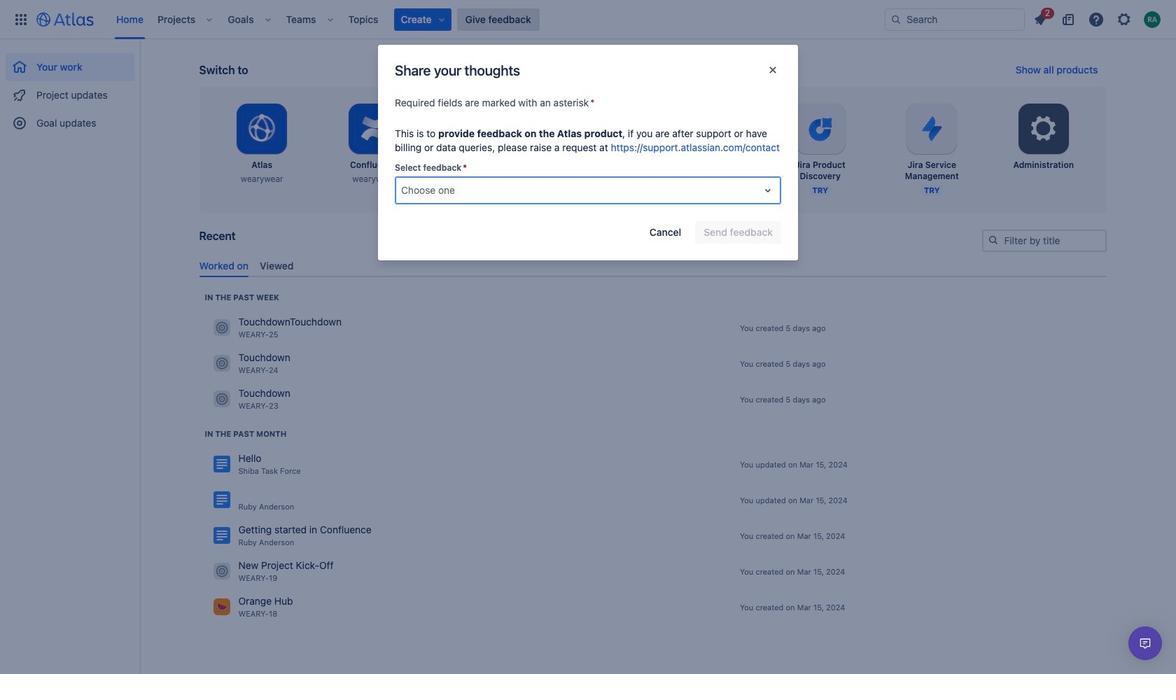 Task type: vqa. For each thing, say whether or not it's contained in the screenshot.
"Tab List" on the top of the page
yes



Task type: describe. For each thing, give the bounding box(es) containing it.
open image
[[760, 182, 777, 199]]

Search field
[[885, 8, 1025, 30]]

search image
[[891, 14, 902, 25]]

heading for first confluence icon
[[205, 428, 287, 440]]

1 townsquare image from the top
[[213, 355, 230, 372]]

heading for second townsquare image from the bottom of the page
[[205, 292, 279, 303]]

2 townsquare image from the top
[[213, 563, 230, 580]]

1 townsquare image from the top
[[213, 320, 230, 336]]

2 townsquare image from the top
[[213, 391, 230, 408]]

confluence image
[[213, 492, 230, 509]]



Task type: locate. For each thing, give the bounding box(es) containing it.
search image
[[988, 235, 999, 246]]

1 vertical spatial confluence image
[[213, 527, 230, 544]]

1 vertical spatial townsquare image
[[213, 391, 230, 408]]

2 heading from the top
[[205, 428, 287, 440]]

None search field
[[885, 8, 1025, 30]]

settings image
[[1027, 112, 1061, 146]]

0 vertical spatial heading
[[205, 292, 279, 303]]

banner
[[0, 0, 1176, 39]]

0 vertical spatial confluence image
[[213, 456, 230, 473]]

open intercom messenger image
[[1137, 635, 1154, 652]]

Filter by title field
[[983, 231, 1105, 251]]

0 vertical spatial townsquare image
[[213, 355, 230, 372]]

tab list
[[194, 254, 1112, 277]]

townsquare image
[[213, 355, 230, 372], [213, 563, 230, 580], [213, 599, 230, 616]]

confluence image
[[213, 456, 230, 473], [213, 527, 230, 544]]

confluence image up confluence image
[[213, 456, 230, 473]]

3 townsquare image from the top
[[213, 599, 230, 616]]

1 heading from the top
[[205, 292, 279, 303]]

0 vertical spatial townsquare image
[[213, 320, 230, 336]]

1 vertical spatial townsquare image
[[213, 563, 230, 580]]

help image
[[1088, 11, 1105, 28]]

group
[[6, 39, 134, 141]]

2 vertical spatial townsquare image
[[213, 599, 230, 616]]

1 vertical spatial heading
[[205, 428, 287, 440]]

2 confluence image from the top
[[213, 527, 230, 544]]

1 confluence image from the top
[[213, 456, 230, 473]]

heading
[[205, 292, 279, 303], [205, 428, 287, 440]]

confluence image down confluence image
[[213, 527, 230, 544]]

None text field
[[401, 183, 404, 197]]

close modal image
[[765, 62, 781, 78]]

townsquare image
[[213, 320, 230, 336], [213, 391, 230, 408]]

top element
[[8, 0, 885, 39]]



